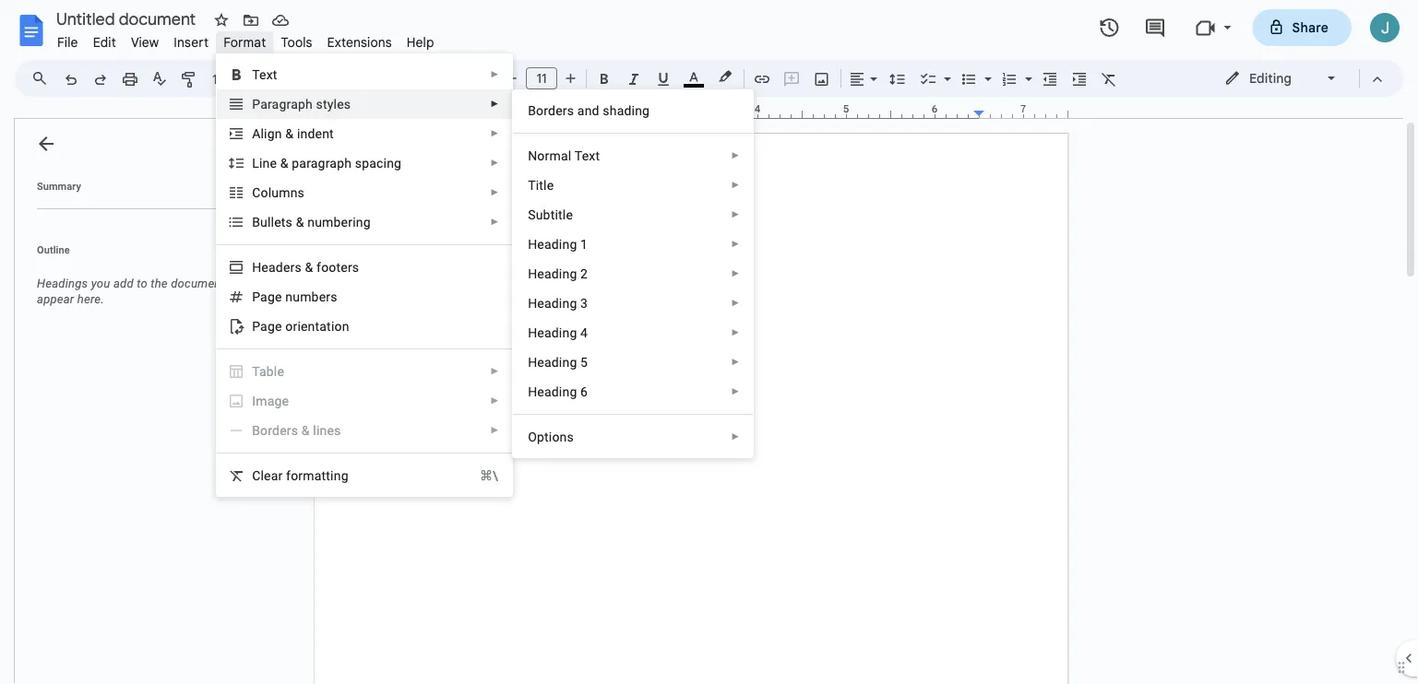 Task type: vqa. For each thing, say whether or not it's contained in the screenshot.


Task type: locate. For each thing, give the bounding box(es) containing it.
columns n element
[[252, 185, 310, 200]]

heading down heading 5
[[528, 384, 577, 400]]

align & indent a element
[[252, 126, 339, 141]]

heading for heading 1
[[528, 237, 577, 252]]

1 vertical spatial n
[[285, 289, 293, 305]]

page left u on the top of the page
[[252, 289, 282, 305]]

menu bar containing file
[[50, 24, 442, 54]]

menu item
[[217, 387, 512, 416]]

s for t
[[286, 215, 293, 230]]

spacing
[[355, 156, 402, 171]]

borders
[[252, 423, 298, 438]]

i m age
[[252, 394, 289, 409]]

c
[[252, 468, 261, 484]]

n
[[290, 185, 298, 200], [285, 289, 293, 305]]

menu bar
[[50, 24, 442, 54]]

you
[[91, 277, 110, 291]]

a lign & indent
[[252, 126, 334, 141]]

⌘backslash element
[[458, 467, 499, 485]]

text
[[252, 67, 277, 82], [575, 148, 600, 163]]

left margin image
[[316, 104, 409, 118]]

line & paragraph spacing image
[[887, 66, 909, 91]]

menu item inside menu
[[217, 387, 512, 416]]

heading for heading 5
[[528, 355, 577, 370]]

2 page from the top
[[252, 319, 282, 334]]

extensions menu item
[[320, 31, 399, 53]]

1 horizontal spatial s
[[298, 185, 305, 200]]

tools menu item
[[274, 31, 320, 53]]

page n u mbers
[[252, 289, 337, 305]]

tools
[[281, 34, 313, 50]]

5 heading from the top
[[528, 355, 577, 370]]

2 heading from the top
[[528, 266, 577, 281]]

0 horizontal spatial s
[[286, 215, 293, 230]]

headers & footers h element
[[252, 260, 365, 275]]

help menu item
[[399, 31, 442, 53]]

heading down subtitle s 'element'
[[528, 237, 577, 252]]

mbers
[[300, 289, 337, 305]]

heading 6
[[528, 384, 588, 400]]

heading 2
[[528, 266, 588, 281]]

shading
[[603, 103, 650, 118]]

heading for heading 4
[[528, 325, 577, 341]]

3 heading from the top
[[528, 296, 577, 311]]

1 page from the top
[[252, 289, 282, 305]]

ptions
[[537, 430, 574, 445]]

h eaders & footers
[[252, 260, 359, 275]]

heading
[[528, 237, 577, 252], [528, 266, 577, 281], [528, 296, 577, 311], [528, 325, 577, 341], [528, 355, 577, 370], [528, 384, 577, 400]]

Zoom text field
[[208, 66, 252, 92]]

i
[[252, 394, 256, 409]]

heading 6 6 element
[[528, 384, 594, 400]]

s ubtitle
[[528, 207, 573, 222]]

page
[[252, 289, 282, 305], [252, 319, 282, 334]]

page down the page n u mbers
[[252, 319, 282, 334]]

0 vertical spatial page
[[252, 289, 282, 305]]

n up bulle t s & numbering
[[290, 185, 298, 200]]

table
[[252, 364, 284, 379]]

heading 4
[[528, 325, 588, 341]]

o
[[528, 430, 537, 445]]

u
[[293, 289, 300, 305]]

heading up heading 3 at the left top
[[528, 266, 577, 281]]

n ormal text
[[528, 148, 600, 163]]

heading down heading 2 on the top left of page
[[528, 296, 577, 311]]

1 vertical spatial text
[[575, 148, 600, 163]]

1 vertical spatial s
[[286, 215, 293, 230]]

& for eaders
[[305, 260, 313, 275]]

n for u
[[285, 289, 293, 305]]

lign
[[261, 126, 282, 141]]

6
[[581, 384, 588, 400]]

p aragraph styles
[[252, 96, 351, 112]]

mode and view toolbar
[[1211, 60, 1393, 97]]

0 horizontal spatial text
[[252, 67, 277, 82]]

1 heading from the top
[[528, 237, 577, 252]]

document outline element
[[15, 119, 266, 685]]

& inside borders & lines menu item
[[302, 423, 310, 438]]

heading 5
[[528, 355, 588, 370]]

and
[[578, 103, 600, 118]]

subtitle s element
[[528, 207, 579, 222]]

h
[[252, 260, 262, 275]]

6 heading from the top
[[528, 384, 577, 400]]

& right lign
[[285, 126, 294, 141]]

m
[[256, 394, 267, 409]]

heading 1 1 element
[[528, 237, 594, 252]]

to
[[137, 277, 148, 291]]

Rename text field
[[50, 7, 207, 30]]

heading 2 2 element
[[528, 266, 594, 281]]

& right ine
[[280, 156, 289, 171]]

menu item containing i
[[217, 387, 512, 416]]

0 vertical spatial s
[[298, 185, 305, 200]]

&
[[285, 126, 294, 141], [280, 156, 289, 171], [296, 215, 304, 230], [305, 260, 313, 275], [302, 423, 310, 438]]

►
[[490, 69, 499, 80], [490, 99, 499, 109], [490, 128, 499, 139], [731, 150, 740, 161], [490, 158, 499, 168], [731, 180, 740, 191], [490, 187, 499, 198], [731, 209, 740, 220], [490, 217, 499, 227], [731, 239, 740, 250], [731, 269, 740, 279], [731, 298, 740, 309], [731, 328, 740, 338], [731, 357, 740, 368], [490, 366, 499, 377], [731, 387, 740, 397], [490, 396, 499, 407], [490, 425, 499, 436], [731, 432, 740, 443]]

add
[[113, 277, 134, 291]]

age
[[267, 394, 289, 409]]

& for lign
[[285, 126, 294, 141]]

text up the p
[[252, 67, 277, 82]]

s for n
[[298, 185, 305, 200]]

s
[[298, 185, 305, 200], [286, 215, 293, 230]]

will
[[228, 277, 246, 291]]

application
[[0, 0, 1418, 685]]

the
[[151, 277, 168, 291]]

0 vertical spatial n
[[290, 185, 298, 200]]

& left lines
[[302, 423, 310, 438]]

& for ine
[[280, 156, 289, 171]]

l ine & paragraph spacing
[[252, 156, 402, 171]]

heading up heading 6
[[528, 355, 577, 370]]

s right bulle at the left top of the page
[[286, 215, 293, 230]]

menu
[[216, 54, 513, 497], [512, 90, 754, 459]]

borders & lines menu item
[[217, 416, 512, 446]]

menu containing text
[[216, 54, 513, 497]]

n left mbers
[[285, 289, 293, 305]]

heading for heading 6
[[528, 384, 577, 400]]

& right eaders
[[305, 260, 313, 275]]

help
[[407, 34, 434, 50]]

heading down heading 3 at the left top
[[528, 325, 577, 341]]

format menu item
[[216, 31, 274, 53]]

0 vertical spatial text
[[252, 67, 277, 82]]

heading 5 5 element
[[528, 355, 594, 370]]

edit menu item
[[85, 31, 124, 53]]

ine
[[259, 156, 277, 171]]

colum
[[252, 185, 290, 200]]

p
[[252, 96, 260, 112]]

right margin image
[[975, 104, 1068, 118]]

b orders and shading
[[528, 103, 650, 118]]

s right colum
[[298, 185, 305, 200]]

1 vertical spatial page
[[252, 319, 282, 334]]

3
[[581, 296, 588, 311]]

Zoom field
[[205, 66, 274, 93]]

5
[[581, 355, 588, 370]]

text right ormal
[[575, 148, 600, 163]]

orientation
[[285, 319, 349, 334]]

page for page n u mbers
[[252, 289, 282, 305]]

⌘\
[[480, 468, 499, 484]]

editing button
[[1212, 65, 1351, 92]]

image m element
[[252, 394, 295, 409]]

4 heading from the top
[[528, 325, 577, 341]]

borders and shading b element
[[528, 103, 655, 118]]

n
[[528, 148, 537, 163]]



Task type: describe. For each thing, give the bounding box(es) containing it.
heading 3 3 element
[[528, 296, 594, 311]]

page numbers u element
[[252, 289, 343, 305]]

page for page orientation
[[252, 319, 282, 334]]

table menu item
[[217, 357, 512, 387]]

aragraph
[[260, 96, 313, 112]]

b
[[528, 103, 536, 118]]

table 2 element
[[252, 364, 290, 379]]

document
[[171, 277, 225, 291]]

numbering
[[308, 215, 371, 230]]

2
[[581, 266, 588, 281]]

view menu item
[[124, 31, 166, 53]]

insert image image
[[812, 66, 833, 91]]

a
[[252, 126, 261, 141]]

view
[[131, 34, 159, 50]]

► inside borders & lines menu item
[[490, 425, 499, 436]]

normal text n element
[[528, 148, 606, 163]]

itle
[[536, 178, 554, 193]]

paragraph
[[292, 156, 352, 171]]

checklist menu image
[[940, 66, 952, 73]]

heading for heading 2
[[528, 266, 577, 281]]

appear
[[37, 293, 74, 306]]

heading 4 4 element
[[528, 325, 594, 341]]

ubtitle
[[536, 207, 573, 222]]

share
[[1293, 19, 1329, 36]]

► inside menu item
[[490, 396, 499, 407]]

menu bar inside menu bar banner
[[50, 24, 442, 54]]

file menu item
[[50, 31, 85, 53]]

heading for heading 3
[[528, 296, 577, 311]]

insert
[[174, 34, 209, 50]]

► inside table "menu item"
[[490, 366, 499, 377]]

line & paragraph spacing l element
[[252, 156, 407, 171]]

insert menu item
[[166, 31, 216, 53]]

menu bar banner
[[0, 0, 1418, 685]]

heading 3
[[528, 296, 588, 311]]

summary heading
[[37, 179, 81, 194]]

orders
[[536, 103, 574, 118]]

here.
[[77, 293, 104, 306]]

4
[[581, 325, 588, 341]]

ormal
[[537, 148, 572, 163]]

Font size text field
[[527, 67, 557, 90]]

text color image
[[684, 66, 704, 88]]

menu containing b
[[512, 90, 754, 459]]

extensions
[[327, 34, 392, 50]]

share button
[[1253, 9, 1352, 46]]

n for s
[[290, 185, 298, 200]]

o ptions
[[528, 430, 574, 445]]

outline heading
[[15, 243, 266, 269]]

t
[[528, 178, 536, 193]]

headings you add to the document will appear here.
[[37, 277, 246, 306]]

options o element
[[528, 430, 580, 445]]

styles
[[316, 96, 351, 112]]

page orientation 3 element
[[252, 319, 355, 334]]

1
[[581, 237, 588, 252]]

text s element
[[252, 67, 283, 82]]

borders & lines q element
[[252, 423, 347, 438]]

lines
[[313, 423, 341, 438]]

headings
[[37, 277, 88, 291]]

c lear formatting
[[252, 468, 349, 484]]

1 horizontal spatial text
[[575, 148, 600, 163]]

application containing share
[[0, 0, 1418, 685]]

borders & lines
[[252, 423, 341, 438]]

bulle t s & numbering
[[252, 215, 371, 230]]

footers
[[317, 260, 359, 275]]

paragraph styles p element
[[252, 96, 356, 112]]

main toolbar
[[54, 0, 1124, 382]]

bulle
[[252, 215, 281, 230]]

t
[[281, 215, 286, 230]]

formatting
[[286, 468, 349, 484]]

file
[[57, 34, 78, 50]]

s
[[528, 207, 536, 222]]

clear formatting c element
[[252, 468, 354, 484]]

Font size field
[[526, 67, 565, 90]]

t itle
[[528, 178, 554, 193]]

Star checkbox
[[209, 7, 234, 33]]

bulleted list menu image
[[980, 66, 992, 73]]

Menus field
[[23, 66, 64, 91]]

summary
[[37, 180, 81, 192]]

page orientation
[[252, 319, 349, 334]]

indent
[[297, 126, 334, 141]]

heading 1
[[528, 237, 588, 252]]

highlight color image
[[715, 66, 736, 88]]

l
[[252, 156, 259, 171]]

& right t
[[296, 215, 304, 230]]

format
[[223, 34, 266, 50]]

outline
[[37, 244, 70, 256]]

editing
[[1250, 70, 1292, 86]]

align & indent image
[[847, 66, 868, 91]]

eaders
[[262, 260, 302, 275]]

lear
[[261, 468, 283, 484]]

edit
[[93, 34, 116, 50]]

bullets & numbering t element
[[252, 215, 376, 230]]

title t element
[[528, 178, 560, 193]]

colum n s
[[252, 185, 305, 200]]



